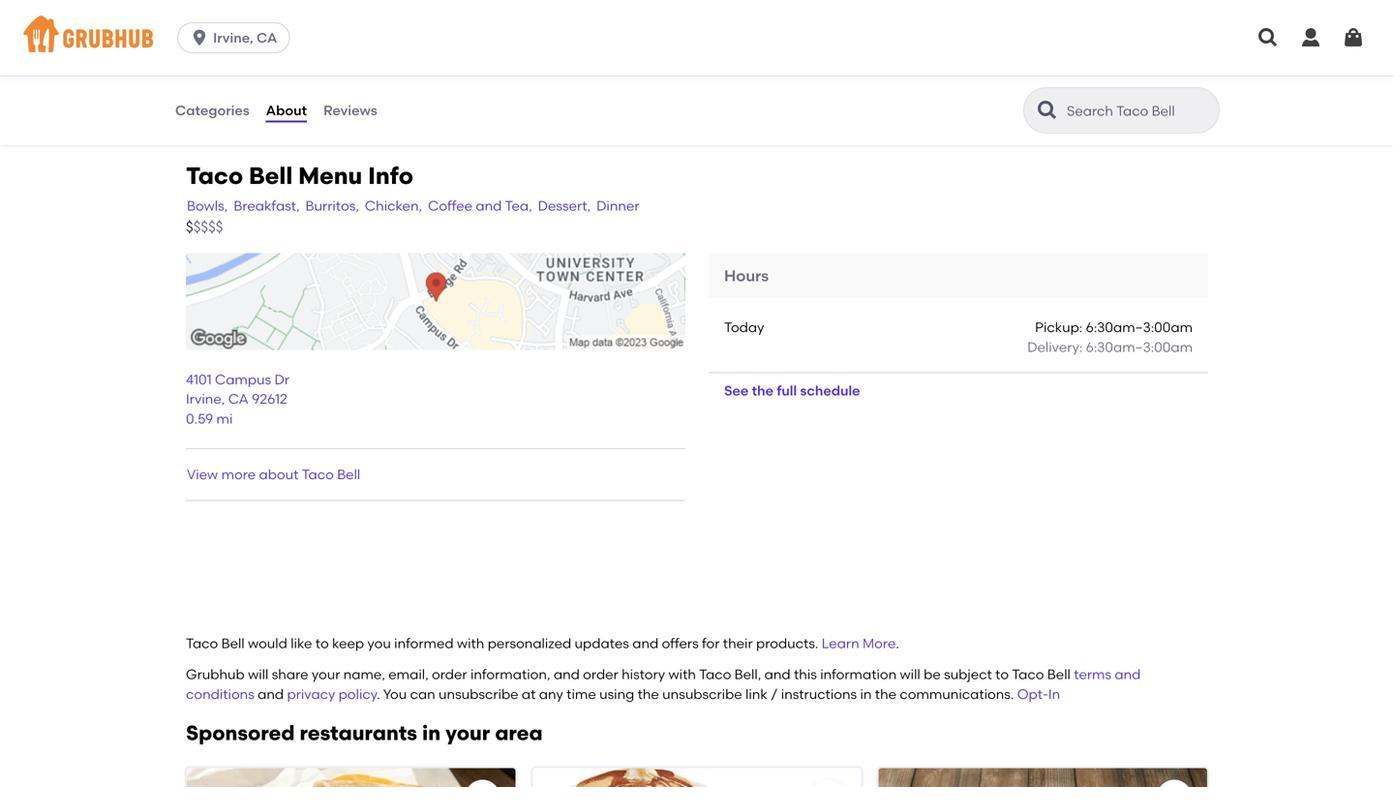 Task type: locate. For each thing, give the bounding box(es) containing it.
to right the subject
[[996, 666, 1009, 683]]

tea,
[[505, 198, 532, 214]]

and up time
[[554, 666, 580, 683]]

1 horizontal spatial to
[[996, 666, 1009, 683]]

and down share
[[258, 686, 284, 703]]

taco down for
[[699, 666, 731, 683]]

0 horizontal spatial in
[[422, 721, 441, 745]]

unsubscribe down bell, at the right bottom of the page
[[663, 686, 742, 703]]

bell,
[[735, 666, 761, 683]]

order up can
[[432, 666, 467, 683]]

restaurants
[[300, 721, 417, 745]]

0 vertical spatial with
[[457, 635, 485, 652]]

breakfast, button
[[233, 195, 301, 217]]

bistro express logo image
[[879, 768, 1208, 787]]

reviews button
[[323, 76, 378, 145]]

categories button
[[174, 76, 250, 145]]

irvine
[[186, 391, 222, 407]]

1 horizontal spatial ca
[[257, 30, 277, 46]]

taco right about
[[302, 466, 334, 483]]

the down information in the bottom of the page
[[875, 686, 897, 703]]

1 horizontal spatial the
[[752, 383, 774, 399]]

terms
[[1074, 666, 1112, 683]]

dinner
[[597, 198, 640, 214]]

unsubscribe down information,
[[439, 686, 519, 703]]

with right informed
[[457, 635, 485, 652]]

0 vertical spatial your
[[312, 666, 340, 683]]

to right like
[[315, 635, 329, 652]]

you
[[368, 635, 391, 652]]

.
[[896, 635, 900, 652], [377, 686, 380, 703]]

about button
[[265, 76, 308, 145]]

0 horizontal spatial with
[[457, 635, 485, 652]]

0 horizontal spatial your
[[312, 666, 340, 683]]

will left be
[[900, 666, 921, 683]]

sponsored restaurants in your area
[[186, 721, 543, 745]]

0 horizontal spatial order
[[432, 666, 467, 683]]

grubhub
[[186, 666, 245, 683]]

,
[[222, 391, 225, 407]]

6:30am–3:00am right delivery:
[[1086, 339, 1193, 355]]

Search Taco Bell search field
[[1065, 102, 1213, 120]]

4101
[[186, 371, 212, 388]]

and left tea,
[[476, 198, 502, 214]]

1 vertical spatial .
[[377, 686, 380, 703]]

1 unsubscribe from the left
[[439, 686, 519, 703]]

in
[[860, 686, 872, 703], [422, 721, 441, 745]]

0 vertical spatial to
[[315, 635, 329, 652]]

svg image
[[1257, 26, 1280, 49]]

svg image
[[1300, 26, 1323, 49], [1342, 26, 1365, 49], [190, 28, 209, 47]]

0 horizontal spatial svg image
[[190, 28, 209, 47]]

will left share
[[248, 666, 269, 683]]

the down history
[[638, 686, 659, 703]]

grubhub will share your name, email, order information, and order history with taco bell, and this information will be subject to taco bell
[[186, 666, 1074, 683]]

and
[[476, 198, 502, 214], [633, 635, 659, 652], [554, 666, 580, 683], [765, 666, 791, 683], [1115, 666, 1141, 683], [258, 686, 284, 703]]

1 vertical spatial ca
[[228, 391, 249, 407]]

and right terms
[[1115, 666, 1141, 683]]

ca right irvine,
[[257, 30, 277, 46]]

your up privacy policy link
[[312, 666, 340, 683]]

0 vertical spatial .
[[896, 635, 900, 652]]

will
[[248, 666, 269, 683], [900, 666, 921, 683]]

6:30am–3:00am
[[1086, 319, 1193, 336], [1086, 339, 1193, 355]]

learn
[[822, 635, 860, 652]]

campus
[[215, 371, 271, 388]]

. up information in the bottom of the page
[[896, 635, 900, 652]]

1 horizontal spatial with
[[669, 666, 696, 683]]

conditions
[[186, 686, 255, 703]]

svg image inside irvine, ca button
[[190, 28, 209, 47]]

2 unsubscribe from the left
[[663, 686, 742, 703]]

with down "offers"
[[669, 666, 696, 683]]

1 horizontal spatial svg image
[[1300, 26, 1323, 49]]

keep
[[332, 635, 364, 652]]

information
[[820, 666, 897, 683]]

. left you
[[377, 686, 380, 703]]

0 vertical spatial ca
[[257, 30, 277, 46]]

info
[[368, 162, 414, 190]]

ca
[[257, 30, 277, 46], [228, 391, 249, 407]]

tab
[[167, 0, 318, 21]]

$$$$$
[[186, 218, 223, 236]]

in down information in the bottom of the page
[[860, 686, 872, 703]]

0 vertical spatial 6:30am–3:00am
[[1086, 319, 1193, 336]]

subject
[[944, 666, 992, 683]]

$
[[186, 218, 193, 236]]

1 horizontal spatial will
[[900, 666, 921, 683]]

dessert,
[[538, 198, 591, 214]]

hours
[[724, 266, 769, 285]]

1 vertical spatial 6:30am–3:00am
[[1086, 339, 1193, 355]]

0 horizontal spatial ca
[[228, 391, 249, 407]]

opt-in link
[[1018, 686, 1061, 703]]

1 horizontal spatial unsubscribe
[[663, 686, 742, 703]]

the left full
[[752, 383, 774, 399]]

in down can
[[422, 721, 441, 745]]

taco bell logo image
[[187, 768, 516, 787]]

1 horizontal spatial in
[[860, 686, 872, 703]]

this
[[794, 666, 817, 683]]

burritos, button
[[305, 195, 360, 217]]

1 order from the left
[[432, 666, 467, 683]]

main navigation navigation
[[0, 0, 1395, 76]]

updates
[[575, 635, 629, 652]]

pickup: 6:30am–3:00am delivery: 6:30am–3:00am
[[1028, 319, 1193, 355]]

offers
[[662, 635, 699, 652]]

your left area
[[446, 721, 490, 745]]

1 vertical spatial to
[[996, 666, 1009, 683]]

bell
[[249, 162, 293, 190], [337, 466, 360, 483], [221, 635, 245, 652], [1048, 666, 1071, 683]]

pickup:
[[1035, 319, 1083, 336]]

order up using
[[583, 666, 619, 683]]

like
[[291, 635, 312, 652]]

your
[[312, 666, 340, 683], [446, 721, 490, 745]]

with
[[457, 635, 485, 652], [669, 666, 696, 683]]

privacy
[[287, 686, 335, 703]]

1 horizontal spatial your
[[446, 721, 490, 745]]

order
[[432, 666, 467, 683], [583, 666, 619, 683]]

1 vertical spatial your
[[446, 721, 490, 745]]

ca right ,
[[228, 391, 249, 407]]

your for in
[[446, 721, 490, 745]]

see
[[724, 383, 749, 399]]

6:30am–3:00am right pickup:
[[1086, 319, 1193, 336]]

bowls,
[[187, 198, 228, 214]]

/
[[771, 686, 778, 703]]

0 horizontal spatial unsubscribe
[[439, 686, 519, 703]]

1 horizontal spatial order
[[583, 666, 619, 683]]

bell up breakfast,
[[249, 162, 293, 190]]

0 vertical spatial in
[[860, 686, 872, 703]]

taco
[[186, 162, 243, 190], [302, 466, 334, 483], [186, 635, 218, 652], [699, 666, 731, 683], [1012, 666, 1044, 683]]

link
[[746, 686, 768, 703]]

opt-
[[1018, 686, 1049, 703]]

0 horizontal spatial to
[[315, 635, 329, 652]]

in
[[1049, 686, 1061, 703]]

reviews
[[324, 102, 377, 118]]

irvine, ca
[[213, 30, 277, 46]]

0 horizontal spatial will
[[248, 666, 269, 683]]

ca inside 4101 campus dr irvine , ca 92612 0.59 mi
[[228, 391, 249, 407]]

about
[[266, 102, 307, 118]]

4101 campus dr irvine , ca 92612 0.59 mi
[[186, 371, 290, 427]]

to
[[315, 635, 329, 652], [996, 666, 1009, 683]]



Task type: vqa. For each thing, say whether or not it's contained in the screenshot.
. to the bottom
yes



Task type: describe. For each thing, give the bounding box(es) containing it.
and up history
[[633, 635, 659, 652]]

taco up bowls,
[[186, 162, 243, 190]]

privacy policy link
[[287, 686, 377, 703]]

see the full schedule
[[724, 383, 860, 399]]

mi
[[216, 411, 233, 427]]

bowls, button
[[186, 195, 229, 217]]

view
[[187, 466, 218, 483]]

bell up in at the bottom right of page
[[1048, 666, 1071, 683]]

categories
[[175, 102, 250, 118]]

more
[[221, 466, 256, 483]]

2 horizontal spatial svg image
[[1342, 26, 1365, 49]]

ca inside irvine, ca button
[[257, 30, 277, 46]]

the inside button
[[752, 383, 774, 399]]

irvine, ca button
[[177, 22, 298, 53]]

2 will from the left
[[900, 666, 921, 683]]

instructions
[[781, 686, 857, 703]]

dinner button
[[596, 195, 641, 217]]

full
[[777, 383, 797, 399]]

area
[[495, 721, 543, 745]]

chicken,
[[365, 198, 422, 214]]

more
[[863, 635, 896, 652]]

taco up opt-
[[1012, 666, 1044, 683]]

search icon image
[[1036, 99, 1059, 122]]

dessert, button
[[537, 195, 592, 217]]

menu
[[298, 162, 362, 190]]

would
[[248, 635, 287, 652]]

today
[[724, 319, 764, 336]]

burritos,
[[306, 198, 359, 214]]

taco bell would like to keep you informed with personalized updates and offers for their products. learn more .
[[186, 635, 900, 652]]

and inside the terms and conditions
[[1115, 666, 1141, 683]]

products.
[[756, 635, 819, 652]]

for
[[702, 635, 720, 652]]

using
[[600, 686, 635, 703]]

1 will from the left
[[248, 666, 269, 683]]

delivery:
[[1028, 339, 1083, 355]]

sponsored
[[186, 721, 295, 745]]

you
[[383, 686, 407, 703]]

view more about taco bell
[[187, 466, 360, 483]]

at
[[522, 686, 536, 703]]

coffee
[[428, 198, 473, 214]]

and up /
[[765, 666, 791, 683]]

1 vertical spatial in
[[422, 721, 441, 745]]

information,
[[471, 666, 551, 683]]

learn more link
[[822, 635, 896, 652]]

communications.
[[900, 686, 1014, 703]]

breakfast,
[[234, 198, 300, 214]]

0 horizontal spatial the
[[638, 686, 659, 703]]

0.59
[[186, 411, 213, 427]]

share
[[272, 666, 308, 683]]

2 6:30am–3:00am from the top
[[1086, 339, 1193, 355]]

92612
[[252, 391, 287, 407]]

bowls, breakfast, burritos, chicken, coffee and tea, dessert, dinner
[[187, 198, 640, 214]]

terms and conditions link
[[186, 666, 1141, 703]]

coffee and tea, button
[[427, 195, 533, 217]]

taco bell menu info
[[186, 162, 414, 190]]

their
[[723, 635, 753, 652]]

1 6:30am–3:00am from the top
[[1086, 319, 1193, 336]]

your for share
[[312, 666, 340, 683]]

bell right about
[[337, 466, 360, 483]]

can
[[410, 686, 436, 703]]

history
[[622, 666, 665, 683]]

be
[[924, 666, 941, 683]]

1 vertical spatial with
[[669, 666, 696, 683]]

about
[[259, 466, 299, 483]]

name,
[[344, 666, 385, 683]]

0 horizontal spatial .
[[377, 686, 380, 703]]

schedule
[[800, 383, 860, 399]]

and privacy policy . you can unsubscribe at any time using the unsubscribe link / instructions in the communications. opt-in
[[255, 686, 1061, 703]]

ihop logo image
[[533, 768, 862, 787]]

personalized
[[488, 635, 572, 652]]

policy
[[339, 686, 377, 703]]

informed
[[394, 635, 454, 652]]

terms and conditions
[[186, 666, 1141, 703]]

any
[[539, 686, 563, 703]]

1 horizontal spatial .
[[896, 635, 900, 652]]

see the full schedule button
[[709, 374, 876, 408]]

irvine,
[[213, 30, 253, 46]]

dr
[[275, 371, 290, 388]]

2 order from the left
[[583, 666, 619, 683]]

email,
[[389, 666, 429, 683]]

taco up grubhub
[[186, 635, 218, 652]]

time
[[567, 686, 596, 703]]

2 horizontal spatial the
[[875, 686, 897, 703]]

bell left would
[[221, 635, 245, 652]]

chicken, button
[[364, 195, 423, 217]]



